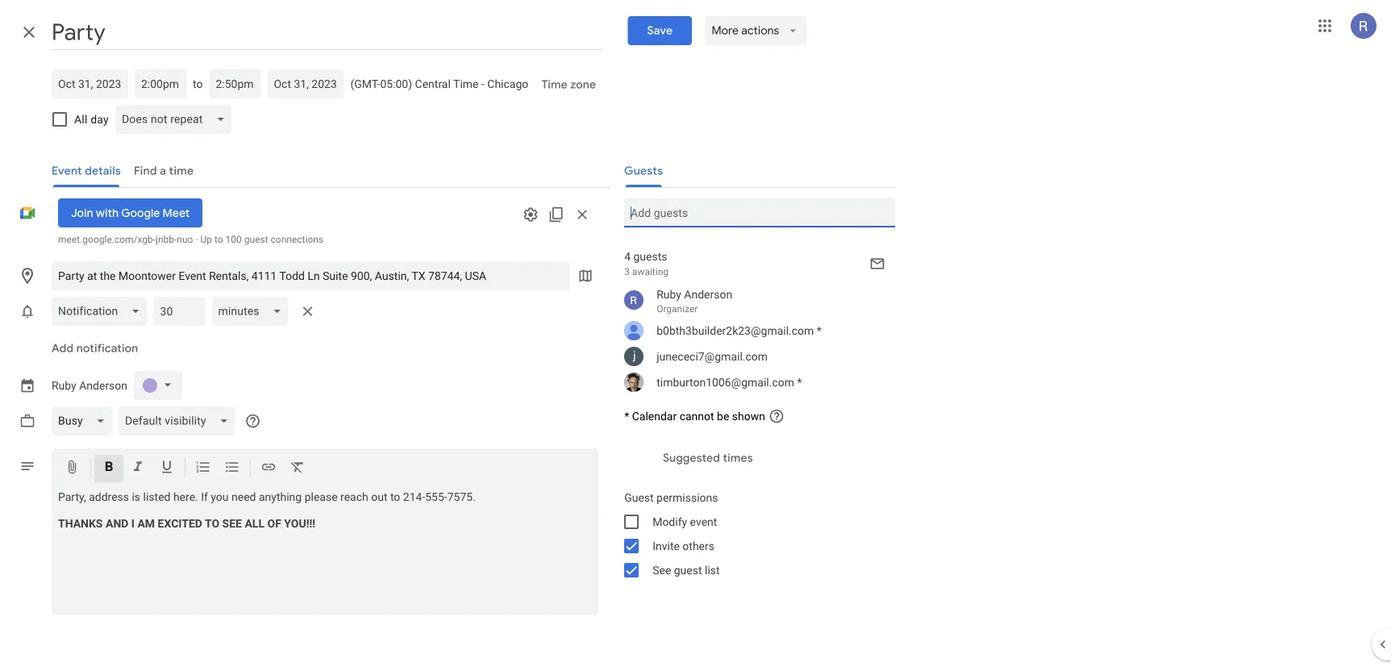Task type: locate. For each thing, give the bounding box(es) containing it.
214-
[[403, 490, 425, 504]]

guests
[[634, 250, 667, 263]]

Guests text field
[[631, 198, 889, 227]]

timburton1006@gmail.com *
[[657, 375, 802, 389]]

ruby anderson organizer
[[657, 288, 733, 315]]

ruby anderson, organizer tree item
[[612, 284, 895, 318]]

times
[[723, 451, 753, 465]]

0 vertical spatial ruby
[[657, 288, 682, 301]]

to
[[193, 77, 203, 90], [215, 234, 223, 245], [390, 490, 400, 504]]

to right the 'up'
[[215, 234, 223, 245]]

listed
[[143, 490, 171, 504]]

anderson down notification
[[79, 379, 127, 392]]

to
[[205, 517, 219, 530]]

Minutes in advance for notification number field
[[160, 297, 199, 326]]

suggested
[[663, 451, 720, 465]]

1 vertical spatial anderson
[[79, 379, 127, 392]]

up
[[200, 234, 212, 245]]

None field
[[115, 105, 238, 134], [52, 297, 154, 326], [212, 297, 295, 326], [52, 407, 118, 436], [118, 407, 242, 436], [115, 105, 238, 134], [52, 297, 154, 326], [212, 297, 295, 326], [52, 407, 118, 436], [118, 407, 242, 436]]

see guest list
[[653, 563, 720, 577]]

ruby down add
[[52, 379, 76, 392]]

1 horizontal spatial *
[[797, 375, 802, 389]]

05:00)
[[380, 77, 412, 90]]

party,
[[58, 490, 86, 504]]

0 vertical spatial guest
[[244, 234, 268, 245]]

ruby for ruby anderson
[[52, 379, 76, 392]]

day
[[90, 113, 109, 126]]

please
[[305, 490, 338, 504]]

is
[[132, 490, 140, 504]]

all day
[[74, 113, 109, 126]]

2 vertical spatial to
[[390, 490, 400, 504]]

thanks and i am excited to see all of you!!!
[[58, 517, 315, 530]]

* inside b0bth3builder2k23@gmail.com tree item
[[817, 324, 822, 337]]

organizer
[[657, 303, 698, 315]]

see
[[653, 563, 671, 577]]

anderson inside ruby anderson organizer
[[684, 288, 733, 301]]

1 vertical spatial guest
[[674, 563, 702, 577]]

timburton1006@gmail.com tree item
[[612, 369, 895, 395]]

* left calendar
[[624, 410, 629, 423]]

* down junececi7@gmail.com tree item
[[797, 375, 802, 389]]

you!!!
[[284, 517, 315, 530]]

2 horizontal spatial to
[[390, 490, 400, 504]]

modify event
[[653, 515, 717, 528]]

0 horizontal spatial time
[[453, 77, 479, 90]]

to left end time text field
[[193, 77, 203, 90]]

junececi7@gmail.com tree item
[[612, 344, 895, 369]]

guest permissions
[[624, 491, 718, 504]]

time zone
[[541, 77, 596, 92]]

to inside description text field
[[390, 490, 400, 504]]

time left '-'
[[453, 77, 479, 90]]

1 horizontal spatial to
[[215, 234, 223, 245]]

1 horizontal spatial anderson
[[684, 288, 733, 301]]

7575.
[[447, 490, 476, 504]]

guest
[[624, 491, 654, 504]]

time
[[453, 77, 479, 90], [541, 77, 568, 92]]

2 horizontal spatial *
[[817, 324, 822, 337]]

4 guests 3 awaiting
[[624, 250, 669, 277]]

and
[[106, 517, 129, 530]]

time left zone
[[541, 77, 568, 92]]

group
[[612, 486, 895, 582]]

guest left list
[[674, 563, 702, 577]]

you
[[211, 490, 229, 504]]

need
[[232, 490, 256, 504]]

* up junececi7@gmail.com tree item
[[817, 324, 822, 337]]

* for b0bth3builder2k23@gmail.com *
[[817, 324, 822, 337]]

0 vertical spatial anderson
[[684, 288, 733, 301]]

numbered list image
[[195, 459, 211, 478]]

1 horizontal spatial ruby
[[657, 288, 682, 301]]

0 horizontal spatial *
[[624, 410, 629, 423]]

0 horizontal spatial anderson
[[79, 379, 127, 392]]

google
[[121, 206, 160, 220]]

thanks
[[58, 517, 103, 530]]

1 vertical spatial *
[[797, 375, 802, 389]]

1 vertical spatial ruby
[[52, 379, 76, 392]]

be
[[717, 410, 729, 423]]

modify
[[653, 515, 687, 528]]

ruby up organizer
[[657, 288, 682, 301]]

bold image
[[101, 459, 117, 478]]

underline image
[[159, 459, 175, 478]]

1 horizontal spatial time
[[541, 77, 568, 92]]

permissions
[[657, 491, 718, 504]]

guest
[[244, 234, 268, 245], [674, 563, 702, 577]]

ruby
[[657, 288, 682, 301], [52, 379, 76, 392]]

anderson up organizer
[[684, 288, 733, 301]]

0 horizontal spatial ruby
[[52, 379, 76, 392]]

ruby inside ruby anderson organizer
[[657, 288, 682, 301]]

0 horizontal spatial guest
[[244, 234, 268, 245]]

central
[[415, 77, 451, 90]]

Start time text field
[[141, 74, 180, 94]]

* for timburton1006@gmail.com *
[[797, 375, 802, 389]]

save button
[[628, 16, 692, 45]]

guests invited to this event. tree
[[612, 284, 895, 395]]

add notification button
[[45, 329, 145, 368]]

connections
[[271, 234, 323, 245]]

save
[[647, 23, 673, 38]]

timburton1006@gmail.com
[[657, 375, 795, 389]]

* inside timburton1006@gmail.com tree item
[[797, 375, 802, 389]]

anderson
[[684, 288, 733, 301], [79, 379, 127, 392]]

join with google meet
[[71, 206, 190, 220]]

30 minutes before element
[[52, 294, 321, 329]]

b0bth3builder2k23@gmail.com tree item
[[612, 318, 895, 344]]

0 horizontal spatial to
[[193, 77, 203, 90]]

guest right 100 at top
[[244, 234, 268, 245]]

all
[[245, 517, 265, 530]]

remove formatting image
[[290, 459, 306, 478]]

0 vertical spatial *
[[817, 324, 822, 337]]

suggested times button
[[657, 444, 760, 473]]

1 horizontal spatial guest
[[674, 563, 702, 577]]

100
[[226, 234, 242, 245]]

*
[[817, 324, 822, 337], [797, 375, 802, 389], [624, 410, 629, 423]]

calendar
[[632, 410, 677, 423]]

to right out
[[390, 490, 400, 504]]



Task type: describe. For each thing, give the bounding box(es) containing it.
bulleted list image
[[224, 459, 240, 478]]

zone
[[570, 77, 596, 92]]

time zone button
[[535, 70, 603, 99]]

invite
[[653, 539, 680, 553]]

invite others
[[653, 539, 715, 553]]

group containing guest permissions
[[612, 486, 895, 582]]

more actions arrow_drop_down
[[712, 23, 800, 38]]

out
[[371, 490, 388, 504]]

(gmt-05:00) central time - chicago
[[350, 77, 529, 90]]

0 vertical spatial to
[[193, 77, 203, 90]]

nuo
[[177, 234, 193, 245]]

555-
[[425, 490, 447, 504]]

Description text field
[[52, 490, 599, 611]]

notification
[[76, 341, 138, 356]]

i
[[131, 517, 135, 530]]

meet.google.com/xgb-
[[58, 234, 156, 245]]

suggested times
[[663, 451, 753, 465]]

jnbb-
[[156, 234, 177, 245]]

here.
[[173, 490, 198, 504]]

time inside 'time zone' button
[[541, 77, 568, 92]]

* calendar cannot be shown
[[624, 410, 765, 423]]

End time text field
[[216, 74, 254, 94]]

awaiting
[[632, 266, 669, 277]]

event
[[690, 515, 717, 528]]

shown
[[732, 410, 765, 423]]

party, address is listed here. if you need anything please reach out to 214-555-7575.
[[58, 490, 479, 504]]

meet
[[163, 206, 190, 220]]

junececi7@gmail.com
[[657, 350, 768, 363]]

ruby anderson
[[52, 379, 127, 392]]

anything
[[259, 490, 302, 504]]

2 vertical spatial *
[[624, 410, 629, 423]]

arrow_drop_down
[[786, 23, 800, 38]]

1 vertical spatial to
[[215, 234, 223, 245]]

meet.google.com/xgb-jnbb-nuo · up to 100 guest connections
[[58, 234, 323, 245]]

Start date text field
[[58, 74, 122, 94]]

if
[[201, 490, 208, 504]]

with
[[96, 206, 119, 220]]

actions
[[741, 23, 779, 38]]

formatting options toolbar
[[52, 448, 599, 488]]

join
[[71, 206, 93, 220]]

cannot
[[680, 410, 714, 423]]

am
[[137, 517, 155, 530]]

-
[[482, 77, 485, 90]]

others
[[683, 539, 715, 553]]

excited
[[158, 517, 202, 530]]

ruby for ruby anderson organizer
[[657, 288, 682, 301]]

insert link image
[[261, 459, 277, 478]]

add notification
[[52, 341, 138, 356]]

address
[[89, 490, 129, 504]]

·
[[196, 234, 198, 245]]

reach
[[340, 490, 368, 504]]

chicago
[[487, 77, 529, 90]]

(gmt-
[[350, 77, 380, 90]]

4
[[624, 250, 631, 263]]

Title text field
[[52, 15, 602, 50]]

see
[[222, 517, 242, 530]]

anderson for ruby anderson
[[79, 379, 127, 392]]

add
[[52, 341, 74, 356]]

anderson for ruby anderson organizer
[[684, 288, 733, 301]]

more
[[712, 23, 739, 38]]

of
[[267, 517, 281, 530]]

Location text field
[[58, 261, 563, 290]]

3
[[624, 266, 630, 277]]

guest inside group
[[674, 563, 702, 577]]

list
[[705, 563, 720, 577]]

all
[[74, 113, 88, 126]]

End date text field
[[274, 74, 338, 94]]

b0bth3builder2k23@gmail.com *
[[657, 324, 822, 337]]

join with google meet link
[[58, 198, 203, 227]]

italic image
[[130, 459, 146, 478]]

b0bth3builder2k23@gmail.com
[[657, 324, 814, 337]]



Task type: vqa. For each thing, say whether or not it's contained in the screenshot.
the right the you
no



